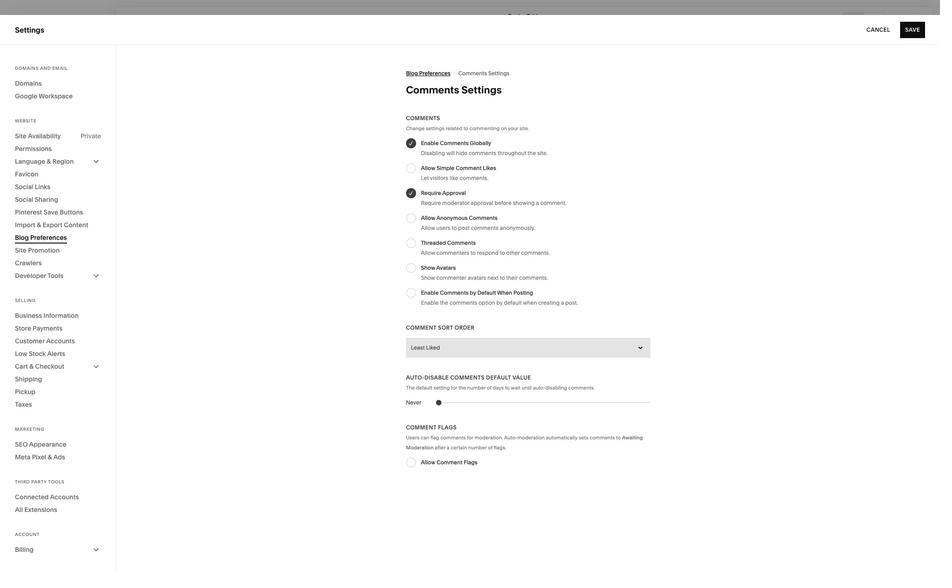 Task type: vqa. For each thing, say whether or not it's contained in the screenshot.
2nd Domains from the top
yes



Task type: locate. For each thing, give the bounding box(es) containing it.
0 vertical spatial settings
[[15, 25, 44, 34]]

to inside auto-disable comments default value the default setting for the number of days to wait until auto-disabling comments.
[[506, 385, 510, 391]]

0 vertical spatial the
[[528, 150, 536, 157]]

& right cart
[[29, 362, 34, 371]]

billing button
[[15, 544, 101, 556]]

require left moderator
[[421, 200, 441, 206]]

tools up the connected accounts link
[[48, 480, 65, 485]]

1 horizontal spatial site.
[[538, 150, 548, 157]]

change
[[406, 125, 425, 132]]

0 horizontal spatial flags
[[438, 424, 457, 431]]

connected accounts link
[[15, 491, 101, 504]]

enable up comment sort order
[[421, 299, 439, 306]]

allow for allow comment flags
[[421, 459, 436, 466]]

1 vertical spatial default
[[416, 385, 433, 391]]

domains left and
[[15, 66, 39, 71]]

number inside auto-disable comments default value the default setting for the number of days to wait until auto-disabling comments.
[[468, 385, 486, 391]]

visitors
[[430, 175, 449, 181]]

default inside auto-disable comments default value the default setting for the number of days to wait until auto-disabling comments.
[[416, 385, 433, 391]]

enable inside the enable comments globally disabling will hide comments throughout the site.
[[421, 140, 439, 147]]

0 horizontal spatial for
[[451, 385, 458, 391]]

sort
[[438, 324, 454, 331]]

4 allow from the top
[[421, 250, 436, 256]]

website up site availability
[[15, 118, 36, 123]]

0 vertical spatial require
[[421, 190, 442, 196]]

appearance
[[29, 441, 66, 449]]

0 vertical spatial site
[[15, 132, 27, 140]]

None range field
[[406, 398, 651, 408]]

tools
[[48, 272, 63, 280], [48, 480, 65, 485]]

comments down commenter
[[440, 289, 469, 296]]

by down avatars
[[470, 289, 477, 296]]

site. right "throughout"
[[538, 150, 548, 157]]

jacob simon button
[[14, 513, 101, 530]]

pinterest
[[15, 208, 42, 216]]

comments. inside allow simple comment likes let visitors like comments.
[[460, 175, 489, 181]]

1 vertical spatial enable
[[421, 289, 439, 296]]

default up days
[[487, 374, 512, 381]]

for inside auto-disable comments default value the default setting for the number of days to wait until auto-disabling comments.
[[451, 385, 458, 391]]

auto- up flags.
[[505, 435, 518, 441]]

0 vertical spatial marketing
[[15, 89, 50, 98]]

threaded comments allow commenters to respond to other comments.
[[421, 240, 551, 256]]

the right setting
[[459, 385, 466, 391]]

1 vertical spatial the
[[440, 299, 449, 306]]

least
[[411, 344, 425, 351]]

accounts up all extensions link
[[50, 493, 79, 501]]

the
[[406, 385, 415, 391]]

when
[[498, 289, 513, 296]]

2 site from the top
[[15, 246, 27, 255]]

comments. right other
[[522, 250, 551, 256]]

asset library link
[[15, 452, 101, 463]]

settings
[[426, 125, 445, 132]]

1 website from the top
[[15, 56, 43, 65]]

0 vertical spatial for
[[451, 385, 458, 391]]

& left ads on the bottom
[[48, 453, 52, 461]]

settings down / comments settings
[[462, 84, 502, 96]]

website
[[15, 56, 43, 65], [15, 118, 36, 123]]

domains inside domains google workspace
[[15, 79, 42, 88]]

0 vertical spatial preferences
[[419, 70, 451, 77]]

the up sort
[[440, 299, 449, 306]]

domains for and
[[15, 66, 39, 71]]

preferences
[[419, 70, 451, 77], [30, 234, 67, 242]]

the right "throughout"
[[528, 150, 536, 157]]

1 vertical spatial number
[[469, 445, 487, 451]]

site for site availability
[[15, 132, 27, 140]]

jacob
[[36, 514, 52, 521]]

0 vertical spatial social
[[15, 183, 33, 191]]

availability
[[28, 132, 61, 140]]

selling up business
[[15, 298, 36, 303]]

shipping
[[15, 375, 42, 383]]

2 enable from the top
[[421, 289, 439, 296]]

to right 'next'
[[500, 274, 505, 281]]

export
[[43, 221, 62, 229]]

preferences down export
[[30, 234, 67, 242]]

social
[[15, 183, 33, 191], [15, 196, 33, 204]]

comments up threaded comments allow commenters to respond to other comments.
[[471, 225, 499, 231]]

preferences left /
[[419, 70, 451, 77]]

0 vertical spatial show
[[421, 265, 436, 271]]

for right setting
[[451, 385, 458, 391]]

& inside favicon social links social sharing pinterest save buttons import & export content
[[37, 221, 41, 229]]

1 horizontal spatial by
[[497, 299, 503, 306]]

moderation.
[[475, 435, 504, 441]]

0 horizontal spatial blog preferences
[[15, 234, 67, 242]]

to left awaiting
[[617, 435, 621, 441]]

website up domains and email
[[15, 56, 43, 65]]

1 vertical spatial require
[[421, 200, 441, 206]]

billing
[[15, 546, 34, 554]]

1 horizontal spatial blog preferences link
[[406, 65, 451, 82]]

meta pixel & ads link
[[15, 451, 101, 464]]

site inside the "site promotion crawlers"
[[15, 246, 27, 255]]

allow inside threaded comments allow commenters to respond to other comments.
[[421, 250, 436, 256]]

blog preferences link
[[406, 65, 451, 82], [15, 231, 101, 244]]

disabling
[[546, 385, 568, 391]]

0 vertical spatial blog
[[406, 70, 418, 77]]

default for value
[[487, 374, 512, 381]]

1 vertical spatial marketing
[[15, 427, 45, 432]]

0 vertical spatial number
[[468, 385, 486, 391]]

setting
[[434, 385, 450, 391]]

comment up 'can'
[[406, 424, 437, 431]]

analytics link
[[15, 121, 101, 132]]

0 vertical spatial flags
[[438, 424, 457, 431]]

blog preferences left /
[[406, 70, 451, 77]]

taxes link
[[15, 398, 101, 411]]

1 vertical spatial of
[[488, 445, 493, 451]]

1 horizontal spatial the
[[459, 385, 466, 391]]

cart & checkout link
[[15, 360, 101, 373]]

accounts
[[46, 337, 75, 345], [50, 493, 79, 501]]

2 horizontal spatial the
[[528, 150, 536, 157]]

by down when
[[497, 299, 503, 306]]

selling down domains and email
[[15, 73, 38, 82]]

0 vertical spatial accounts
[[46, 337, 75, 345]]

to inside allow anonymous comments allow users to post comments anonymously.
[[452, 225, 457, 231]]

flags.
[[494, 445, 507, 451]]

2 selling from the top
[[15, 298, 36, 303]]

allow up the let
[[421, 165, 436, 171]]

0 vertical spatial blog preferences
[[406, 70, 451, 77]]

save right cancel
[[906, 26, 921, 33]]

auto- up the
[[406, 374, 425, 381]]

connected accounts all extensions
[[15, 493, 79, 514]]

settings right /
[[489, 70, 510, 77]]

comments left option
[[450, 299, 478, 306]]

developer tools button
[[15, 269, 101, 282]]

comments. inside the show avatars show commenter avatars next to their comments.
[[520, 274, 549, 281]]

domains up google
[[15, 79, 42, 88]]

1 horizontal spatial save
[[906, 26, 921, 33]]

edit
[[126, 16, 139, 23]]

a inside enable comments by default when posting enable the comments option by default when creating a post.
[[561, 299, 565, 306]]

alerts
[[47, 350, 65, 358]]

1 vertical spatial blog preferences link
[[15, 231, 101, 244]]

1 vertical spatial default
[[487, 374, 512, 381]]

& left export
[[37, 221, 41, 229]]

2 vertical spatial enable
[[421, 299, 439, 306]]

comments up certain
[[441, 435, 466, 441]]

a left post.
[[561, 299, 565, 306]]

& left region
[[47, 157, 51, 166]]

1 vertical spatial save
[[44, 208, 58, 216]]

1 horizontal spatial default
[[504, 299, 522, 306]]

enable for enable comments by default when posting enable the comments option by default when creating a post.
[[421, 289, 439, 296]]

account
[[15, 532, 40, 537]]

ads
[[53, 453, 65, 461]]

allow down threaded
[[421, 250, 436, 256]]

cart & checkout
[[15, 362, 64, 371]]

comments. down the likes
[[460, 175, 489, 181]]

comment down hide
[[456, 165, 482, 171]]

2 require from the top
[[421, 200, 441, 206]]

1 vertical spatial site
[[15, 246, 27, 255]]

1 vertical spatial auto-
[[505, 435, 518, 441]]

1 vertical spatial website
[[15, 118, 36, 123]]

1 vertical spatial selling
[[15, 298, 36, 303]]

0 horizontal spatial auto-
[[406, 374, 425, 381]]

to inside the show avatars show commenter avatars next to their comments.
[[500, 274, 505, 281]]

marketing
[[15, 89, 50, 98], [15, 427, 45, 432]]

pickup
[[15, 388, 36, 396]]

comment up least on the bottom left of the page
[[406, 324, 437, 331]]

2 vertical spatial the
[[459, 385, 466, 391]]

require down the let
[[421, 190, 442, 196]]

marketing link
[[15, 88, 101, 99]]

default inside auto-disable comments default value the default setting for the number of days to wait until auto-disabling comments.
[[487, 374, 512, 381]]

0 horizontal spatial preferences
[[30, 234, 67, 242]]

comments inside auto-disable comments default value the default setting for the number of days to wait until auto-disabling comments.
[[451, 374, 485, 381]]

0 vertical spatial by
[[470, 289, 477, 296]]

0 horizontal spatial blog
[[15, 234, 29, 242]]

blog left /
[[406, 70, 418, 77]]

comments up "commenters"
[[448, 240, 476, 246]]

1 vertical spatial accounts
[[50, 493, 79, 501]]

blog preferences link down export
[[15, 231, 101, 244]]

to left post
[[452, 225, 457, 231]]

moderation
[[518, 435, 545, 441]]

allow inside allow simple comment likes let visitors like comments.
[[421, 165, 436, 171]]

a right book
[[523, 12, 526, 19]]

comments up change
[[406, 115, 441, 122]]

anonymous
[[437, 215, 468, 221]]

blog preferences up promotion
[[15, 234, 67, 242]]

2 domains from the top
[[15, 79, 42, 88]]

edit button
[[120, 11, 145, 28]]

comments right the disable at bottom
[[451, 374, 485, 381]]

0 vertical spatial tools
[[48, 272, 63, 280]]

site down the analytics
[[15, 132, 27, 140]]

allow down moderation
[[421, 459, 436, 466]]

moderator
[[443, 200, 470, 206]]

1 enable from the top
[[421, 140, 439, 147]]

for up 'after a certain number of flags.'
[[467, 435, 474, 441]]

1 vertical spatial site.
[[538, 150, 548, 157]]

order
[[455, 324, 475, 331]]

0 vertical spatial enable
[[421, 140, 439, 147]]

default up option
[[478, 289, 496, 296]]

0 vertical spatial default
[[478, 289, 496, 296]]

let
[[421, 175, 429, 181]]

comments down globally
[[469, 150, 497, 157]]

0 vertical spatial save
[[906, 26, 921, 33]]

marketing inside marketing link
[[15, 89, 50, 98]]

enable down commenter
[[421, 289, 439, 296]]

0 vertical spatial website
[[15, 56, 43, 65]]

when
[[523, 299, 538, 306]]

1 horizontal spatial auto-
[[505, 435, 518, 441]]

show left avatars
[[421, 265, 436, 271]]

pickup link
[[15, 386, 101, 398]]

of left days
[[487, 385, 492, 391]]

cart & checkout button
[[15, 360, 101, 373]]

0 horizontal spatial the
[[440, 299, 449, 306]]

comments. right disabling
[[569, 385, 595, 391]]

social down favicon
[[15, 183, 33, 191]]

allow left anonymous
[[421, 215, 436, 221]]

disabling
[[421, 150, 446, 157]]

accounts up low stock alerts link
[[46, 337, 75, 345]]

social up pinterest
[[15, 196, 33, 204]]

of inside auto-disable comments default value the default setting for the number of days to wait until auto-disabling comments.
[[487, 385, 492, 391]]

like
[[450, 175, 459, 181]]

cart
[[15, 362, 28, 371]]

save up export
[[44, 208, 58, 216]]

meta
[[15, 453, 30, 461]]

blog preferences link left /
[[406, 65, 451, 82]]

1 horizontal spatial flags
[[464, 459, 478, 466]]

enable comments globally disabling will hide comments throughout the site.
[[421, 140, 548, 157]]

of left flags.
[[488, 445, 493, 451]]

1 vertical spatial blog
[[15, 234, 29, 242]]

number left days
[[468, 385, 486, 391]]

seo appearance meta pixel & ads
[[15, 441, 66, 461]]

least liked
[[411, 344, 440, 351]]

a right showing
[[536, 200, 540, 206]]

0 vertical spatial of
[[487, 385, 492, 391]]

0 horizontal spatial blog preferences link
[[15, 231, 101, 244]]

1 vertical spatial show
[[421, 274, 436, 281]]

comment inside allow simple comment likes let visitors like comments.
[[456, 165, 482, 171]]

blog down import
[[15, 234, 29, 242]]

flags up flag
[[438, 424, 457, 431]]

show
[[421, 265, 436, 271], [421, 274, 436, 281]]

promotion
[[28, 246, 60, 255]]

0 vertical spatial selling
[[15, 73, 38, 82]]

default right the
[[416, 385, 433, 391]]

show left commenter
[[421, 274, 436, 281]]

settings
[[15, 25, 44, 34], [489, 70, 510, 77], [462, 84, 502, 96]]

comments inside 'comments change settings related to commenting on your site.'
[[406, 115, 441, 122]]

3 allow from the top
[[421, 225, 436, 231]]

settings up domains and email
[[15, 25, 44, 34]]

domains google workspace
[[15, 79, 73, 100]]

0 vertical spatial default
[[504, 299, 522, 306]]

import & export content link
[[15, 219, 101, 231]]

developer tools link
[[15, 269, 101, 282]]

0 vertical spatial domains
[[15, 66, 39, 71]]

comments up will
[[440, 140, 469, 147]]

5 allow from the top
[[421, 459, 436, 466]]

default for when
[[478, 289, 496, 296]]

1 vertical spatial for
[[467, 435, 474, 441]]

website link
[[15, 56, 101, 67]]

allow left users
[[421, 225, 436, 231]]

site up crawlers
[[15, 246, 27, 255]]

domains link
[[15, 77, 101, 90]]

enable up disabling
[[421, 140, 439, 147]]

can
[[421, 435, 430, 441]]

1 require from the top
[[421, 190, 442, 196]]

users
[[437, 225, 451, 231]]

0 horizontal spatial save
[[44, 208, 58, 216]]

to left other
[[500, 250, 505, 256]]

comments inside allow anonymous comments allow users to post comments anonymously.
[[471, 225, 499, 231]]

default down when
[[504, 299, 522, 306]]

wait
[[511, 385, 521, 391]]

comment down after
[[437, 459, 463, 466]]

site. right your
[[520, 125, 530, 132]]

book a table
[[509, 12, 541, 19]]

0 vertical spatial site.
[[520, 125, 530, 132]]

buttons
[[60, 208, 83, 216]]

1 allow from the top
[[421, 165, 436, 171]]

0 horizontal spatial default
[[416, 385, 433, 391]]

1 vertical spatial social
[[15, 196, 33, 204]]

1 domains from the top
[[15, 66, 39, 71]]

0 horizontal spatial by
[[470, 289, 477, 296]]

comments inside enable comments by default when posting enable the comments option by default when creating a post.
[[440, 289, 469, 296]]

tools down crawlers link
[[48, 272, 63, 280]]

to right related
[[464, 125, 469, 132]]

comments down "approval"
[[469, 215, 498, 221]]

0 vertical spatial blog preferences link
[[406, 65, 451, 82]]

comments down /
[[406, 84, 460, 96]]

1 horizontal spatial preferences
[[419, 70, 451, 77]]

1 vertical spatial flags
[[464, 459, 478, 466]]

respond
[[477, 250, 499, 256]]

flags down 'after a certain number of flags.'
[[464, 459, 478, 466]]

save inside favicon social links social sharing pinterest save buttons import & export content
[[44, 208, 58, 216]]

0 vertical spatial auto-
[[406, 374, 425, 381]]

2 allow from the top
[[421, 215, 436, 221]]

other
[[507, 250, 520, 256]]

comments. up posting
[[520, 274, 549, 281]]

shipping pickup taxes
[[15, 375, 42, 409]]

number down "moderation."
[[469, 445, 487, 451]]

default inside enable comments by default when posting enable the comments option by default when creating a post.
[[478, 289, 496, 296]]

0 horizontal spatial site.
[[520, 125, 530, 132]]

to inside 'comments change settings related to commenting on your site.'
[[464, 125, 469, 132]]

to left wait
[[506, 385, 510, 391]]

social links link
[[15, 181, 101, 193]]

1 show from the top
[[421, 265, 436, 271]]

1 site from the top
[[15, 132, 27, 140]]

1 social from the top
[[15, 183, 33, 191]]

disable
[[425, 374, 449, 381]]

third
[[15, 480, 30, 485]]

1 vertical spatial domains
[[15, 79, 42, 88]]

site
[[15, 132, 27, 140], [15, 246, 27, 255]]

1 marketing from the top
[[15, 89, 50, 98]]



Task type: describe. For each thing, give the bounding box(es) containing it.
crawlers
[[15, 259, 42, 267]]

until
[[522, 385, 532, 391]]

2 show from the top
[[421, 274, 436, 281]]

pixel
[[32, 453, 46, 461]]

& inside seo appearance meta pixel & ads
[[48, 453, 52, 461]]

default inside enable comments by default when posting enable the comments option by default when creating a post.
[[504, 299, 522, 306]]

customer accounts link
[[15, 335, 101, 348]]

commenter
[[437, 274, 467, 281]]

post.
[[566, 299, 578, 306]]

asset library
[[15, 452, 60, 461]]

2 marketing from the top
[[15, 427, 45, 432]]

after
[[435, 445, 446, 451]]

certain
[[451, 445, 468, 451]]

comments inside the enable comments globally disabling will hide comments throughout the site.
[[440, 140, 469, 147]]

2 website from the top
[[15, 118, 36, 123]]

business
[[15, 312, 42, 320]]

comments right /
[[459, 70, 487, 77]]

tools inside dropdown button
[[48, 272, 63, 280]]

liked
[[426, 344, 440, 351]]

connected
[[15, 493, 49, 501]]

comments change settings related to commenting on your site.
[[406, 115, 530, 132]]

cancel button
[[867, 22, 891, 38]]

selling link
[[15, 72, 101, 83]]

domains for google
[[15, 79, 42, 88]]

the inside the enable comments globally disabling will hide comments throughout the site.
[[528, 150, 536, 157]]

simple
[[437, 165, 455, 171]]

allow for allow anonymous comments allow users to post comments anonymously.
[[421, 215, 436, 221]]

language
[[15, 157, 45, 166]]

their
[[507, 274, 518, 281]]

1 vertical spatial tools
[[48, 480, 65, 485]]

automatically
[[547, 435, 578, 441]]

cancel
[[867, 26, 891, 33]]

comment flags
[[406, 424, 457, 431]]

sets
[[579, 435, 589, 441]]

accounts inside business information store payments customer accounts low stock alerts
[[46, 337, 75, 345]]

the inside auto-disable comments default value the default setting for the number of days to wait until auto-disabling comments.
[[459, 385, 466, 391]]

1 horizontal spatial for
[[467, 435, 474, 441]]

1 vertical spatial preferences
[[30, 234, 67, 242]]

post
[[459, 225, 470, 231]]

a right after
[[447, 445, 450, 451]]

your
[[509, 125, 519, 132]]

commenting
[[470, 125, 500, 132]]

1 horizontal spatial blog
[[406, 70, 418, 77]]

favicon social links social sharing pinterest save buttons import & export content
[[15, 170, 88, 229]]

library
[[36, 452, 60, 461]]

2 social from the top
[[15, 196, 33, 204]]

auto-
[[533, 385, 546, 391]]

comments inside allow anonymous comments allow users to post comments anonymously.
[[469, 215, 498, 221]]

comments inside the enable comments globally disabling will hide comments throughout the site.
[[469, 150, 497, 157]]

& inside 'link'
[[47, 157, 51, 166]]

asset
[[15, 452, 35, 461]]

option
[[479, 299, 496, 306]]

stock
[[29, 350, 46, 358]]

and
[[40, 66, 51, 71]]

all
[[15, 506, 23, 514]]

comments settings
[[406, 84, 502, 96]]

3 enable from the top
[[421, 299, 439, 306]]

hide
[[456, 150, 468, 157]]

comments inside enable comments by default when posting enable the comments option by default when creating a post.
[[450, 299, 478, 306]]

comments inside threaded comments allow commenters to respond to other comments.
[[448, 240, 476, 246]]

next
[[488, 274, 499, 281]]

1 vertical spatial settings
[[489, 70, 510, 77]]

site availability
[[15, 132, 61, 140]]

after a certain number of flags.
[[434, 445, 507, 451]]

help
[[15, 485, 31, 494]]

showing
[[513, 200, 535, 206]]

the inside enable comments by default when posting enable the comments option by default when creating a post.
[[440, 299, 449, 306]]

analytics
[[15, 122, 47, 131]]

checkout
[[35, 362, 64, 371]]

google workspace link
[[15, 90, 101, 103]]

flag
[[431, 435, 440, 441]]

enable for enable comments globally disabling will hide comments throughout the site.
[[421, 140, 439, 147]]

2 vertical spatial settings
[[462, 84, 502, 96]]

site for site promotion crawlers
[[15, 246, 27, 255]]

comments right sets
[[590, 435, 615, 441]]

shipping link
[[15, 373, 101, 386]]

party
[[31, 480, 47, 485]]

language & region button
[[15, 155, 101, 168]]

comments. inside auto-disable comments default value the default setting for the number of days to wait until auto-disabling comments.
[[569, 385, 595, 391]]

payments
[[33, 324, 63, 333]]

likes
[[483, 165, 497, 171]]

allow anonymous comments allow users to post comments anonymously.
[[421, 215, 536, 231]]

to left respond
[[471, 250, 476, 256]]

business information link
[[15, 309, 101, 322]]

site. inside 'comments change settings related to commenting on your site.'
[[520, 125, 530, 132]]

a inside "require approval require moderator approval before showing a comment."
[[536, 200, 540, 206]]

workspace
[[39, 92, 73, 100]]

1 selling from the top
[[15, 73, 38, 82]]

throughout
[[498, 150, 527, 157]]

days
[[493, 385, 504, 391]]

import
[[15, 221, 35, 229]]

billing link
[[15, 544, 101, 556]]

threaded
[[421, 240, 446, 246]]

site promotion crawlers
[[15, 246, 60, 267]]

crawlers link
[[15, 257, 101, 269]]

accounts inside connected accounts all extensions
[[50, 493, 79, 501]]

scheduling
[[39, 138, 78, 147]]

auto- inside auto-disable comments default value the default setting for the number of days to wait until auto-disabling comments.
[[406, 374, 425, 381]]

before
[[495, 200, 512, 206]]

moderation
[[406, 445, 434, 451]]

auto-disable comments default value the default setting for the number of days to wait until auto-disabling comments.
[[406, 374, 595, 391]]

site. inside the enable comments globally disabling will hide comments throughout the site.
[[538, 150, 548, 157]]

seo
[[15, 441, 28, 449]]

1 horizontal spatial blog preferences
[[406, 70, 451, 77]]

simon
[[53, 514, 70, 521]]

users
[[406, 435, 420, 441]]

store payments link
[[15, 322, 101, 335]]

never
[[406, 399, 422, 406]]

creating
[[539, 299, 560, 306]]

comments. inside threaded comments allow commenters to respond to other comments.
[[522, 250, 551, 256]]

related
[[446, 125, 463, 132]]

approval
[[443, 190, 466, 196]]

/
[[454, 70, 456, 77]]

low stock alerts link
[[15, 348, 101, 360]]

content
[[64, 221, 88, 229]]

book
[[509, 12, 522, 19]]

1 vertical spatial blog preferences
[[15, 234, 67, 242]]

links
[[35, 183, 50, 191]]

1 vertical spatial by
[[497, 299, 503, 306]]

save inside button
[[906, 26, 921, 33]]

allow for allow simple comment likes let visitors like comments.
[[421, 165, 436, 171]]

domains and email
[[15, 66, 68, 71]]



